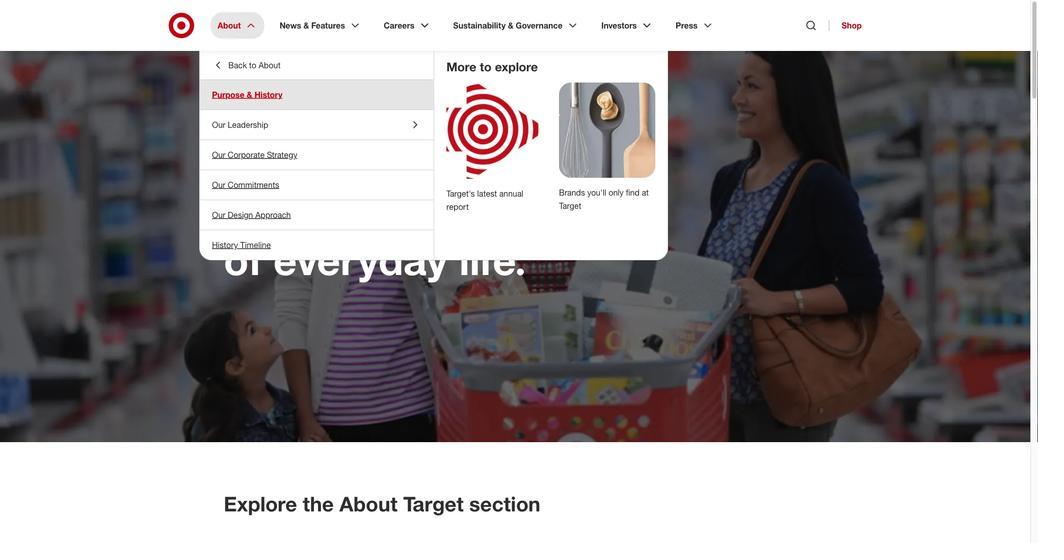 Task type: locate. For each thing, give the bounding box(es) containing it.
our left the corporate
[[212, 150, 225, 160]]

back
[[228, 60, 247, 70]]

purpose & history link
[[200, 80, 434, 110]]

history inside history timeline link
[[212, 240, 238, 250]]

3 our from the top
[[212, 180, 225, 190]]

& right purpose
[[247, 90, 252, 100]]

& for history
[[247, 90, 252, 100]]

1 horizontal spatial the
[[400, 190, 462, 240]]

about link
[[210, 12, 264, 39]]

you'll
[[587, 188, 606, 198]]

our for our corporate strategy
[[212, 150, 225, 160]]

& for governance
[[508, 20, 514, 30]]

the inside about we're here to help all families discover the joy of everyday life.
[[400, 190, 462, 240]]

everyday
[[274, 235, 448, 285]]

the
[[400, 190, 462, 240], [303, 492, 334, 517]]

our corporate strategy
[[212, 150, 297, 160]]

& right news
[[303, 20, 309, 30]]

annual
[[499, 189, 523, 199]]

help
[[224, 145, 307, 195]]

to inside about we're here to help all families discover the joy of everyday life.
[[442, 100, 481, 150]]

to for more
[[480, 59, 492, 74]]

more
[[446, 59, 476, 74]]

back to about button
[[200, 51, 434, 80]]

&
[[303, 20, 309, 30], [508, 20, 514, 30], [247, 90, 252, 100]]

our left 'design'
[[212, 210, 225, 220]]

history timeline link
[[200, 230, 434, 260]]

1 our from the top
[[212, 120, 225, 130]]

1 horizontal spatial target
[[559, 201, 581, 211]]

explore
[[224, 492, 297, 517]]

our commitments link
[[200, 170, 434, 200]]

0 horizontal spatial the
[[303, 492, 334, 517]]

1 horizontal spatial history
[[255, 90, 283, 100]]

to for back
[[249, 60, 256, 70]]

1 vertical spatial history
[[212, 240, 238, 250]]

life.
[[459, 235, 526, 285]]

about we're here to help all families discover the joy of everyday life.
[[224, 84, 530, 285]]

about
[[218, 20, 241, 30], [259, 60, 281, 70], [224, 84, 259, 99], [339, 492, 398, 517]]

our for our commitments
[[212, 180, 225, 190]]

to
[[480, 59, 492, 74], [249, 60, 256, 70], [442, 100, 481, 150]]

more to explore
[[446, 59, 538, 74]]

our design approach
[[212, 210, 291, 220]]

our left commitments
[[212, 180, 225, 190]]

explore the about target section
[[224, 492, 540, 517]]

1 horizontal spatial &
[[303, 20, 309, 30]]

approach
[[255, 210, 291, 220]]

target's latest annual report
[[446, 189, 523, 212]]

2 our from the top
[[212, 150, 225, 160]]

press link
[[669, 12, 721, 39]]

back to about
[[228, 60, 281, 70]]

of
[[224, 235, 262, 285]]

press
[[676, 20, 698, 30]]

governance
[[516, 20, 563, 30]]

explore
[[495, 59, 538, 74]]

sustainability & governance link
[[446, 12, 586, 39]]

0 vertical spatial the
[[400, 190, 462, 240]]

overhead photo of a whisk, serving spoon and wooden spoon image
[[559, 83, 655, 178]]

1 vertical spatial the
[[303, 492, 334, 517]]

joy
[[473, 190, 530, 240]]

history left 'timeline'
[[212, 240, 238, 250]]

our
[[212, 120, 225, 130], [212, 150, 225, 160], [212, 180, 225, 190], [212, 210, 225, 220]]

& left governance on the top
[[508, 20, 514, 30]]

timeline
[[240, 240, 271, 250]]

design
[[228, 210, 253, 220]]

our for our design approach
[[212, 210, 225, 220]]

brands you'll only find at target
[[559, 188, 649, 211]]

about inside button
[[259, 60, 281, 70]]

news & features
[[280, 20, 345, 30]]

history up we're
[[255, 90, 283, 100]]

target
[[559, 201, 581, 211], [403, 492, 464, 517]]

careers
[[384, 20, 415, 30]]

news & features link
[[272, 12, 369, 39]]

to inside button
[[249, 60, 256, 70]]

purpose & history
[[212, 90, 283, 100]]

2 horizontal spatial &
[[508, 20, 514, 30]]

0 horizontal spatial history
[[212, 240, 238, 250]]

target's
[[446, 189, 475, 199]]

0 horizontal spatial target
[[403, 492, 464, 517]]

at
[[642, 188, 649, 198]]

0 vertical spatial target
[[559, 201, 581, 211]]

0 vertical spatial history
[[255, 90, 283, 100]]

0 horizontal spatial &
[[247, 90, 252, 100]]

our left leadership
[[212, 120, 225, 130]]

history
[[255, 90, 283, 100], [212, 240, 238, 250]]

find
[[626, 188, 640, 198]]

investors link
[[594, 12, 660, 39]]

brands
[[559, 188, 585, 198]]

shop
[[842, 20, 862, 30]]

site navigation element
[[0, 0, 1038, 543]]

our leadership
[[212, 120, 268, 130]]

features
[[311, 20, 345, 30]]

history timeline
[[212, 240, 271, 250]]

4 our from the top
[[212, 210, 225, 220]]

history inside purpose & history link
[[255, 90, 283, 100]]

strategy
[[267, 150, 297, 160]]



Task type: describe. For each thing, give the bounding box(es) containing it.
here
[[344, 100, 430, 150]]

1 vertical spatial target
[[403, 492, 464, 517]]

our leadership link
[[200, 110, 434, 140]]

investors
[[601, 20, 637, 30]]

report
[[446, 202, 469, 212]]

news
[[280, 20, 301, 30]]

commitments
[[228, 180, 279, 190]]

our corporate strategy link
[[200, 140, 434, 170]]

careers link
[[377, 12, 438, 39]]

target inside brands you'll only find at target
[[559, 201, 581, 211]]

brands you'll only find at target link
[[559, 188, 649, 211]]

our for our leadership
[[212, 120, 225, 130]]

we're
[[224, 100, 332, 150]]

a red and white arrow with bullseye logo image
[[446, 83, 543, 179]]

sustainability & governance
[[453, 20, 563, 30]]

leadership
[[228, 120, 268, 130]]

all
[[318, 145, 363, 195]]

shop link
[[829, 20, 862, 31]]

our commitments
[[212, 180, 279, 190]]

families
[[374, 145, 525, 195]]

& for features
[[303, 20, 309, 30]]

purpose
[[212, 90, 244, 100]]

our design approach link
[[200, 200, 434, 230]]

section
[[469, 492, 540, 517]]

sustainability
[[453, 20, 506, 30]]

only
[[609, 188, 624, 198]]

latest
[[477, 189, 497, 199]]

target's latest annual report link
[[446, 189, 523, 212]]

about inside about we're here to help all families discover the joy of everyday life.
[[224, 84, 259, 99]]

discover
[[224, 190, 388, 240]]

corporate
[[228, 150, 265, 160]]



Task type: vqa. For each thing, say whether or not it's contained in the screenshot.
More
yes



